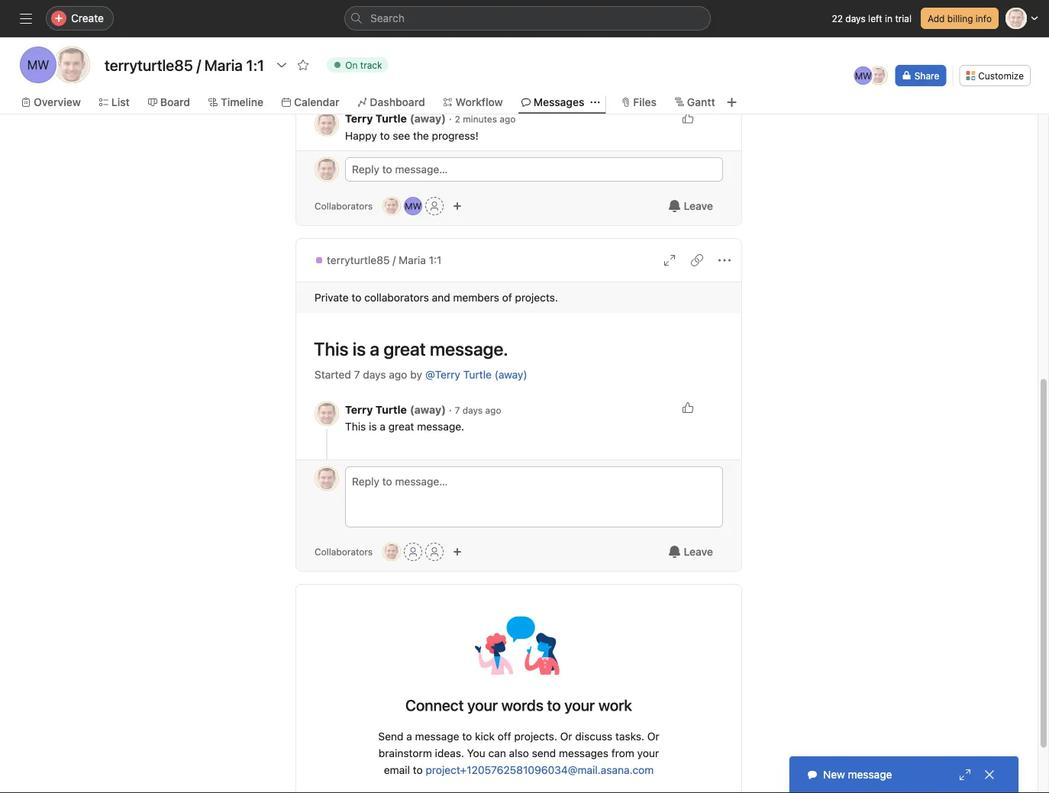Task type: locate. For each thing, give the bounding box(es) containing it.
0 vertical spatial show options image
[[276, 59, 288, 71]]

0 horizontal spatial 7
[[354, 369, 360, 381]]

1 add or remove collaborators image from the top
[[453, 202, 462, 211]]

add to starred image
[[297, 59, 310, 71]]

your
[[468, 697, 498, 715], [638, 748, 660, 760]]

to right words
[[548, 697, 561, 715]]

search list box
[[345, 6, 711, 31]]

1 terry from the top
[[345, 112, 373, 125]]

2 vertical spatial (away)
[[410, 404, 446, 416]]

ago down @terry turtle (away) link
[[486, 405, 502, 416]]

your up kick on the left
[[468, 697, 498, 715]]

messages
[[534, 96, 585, 109]]

2 collaborators from the top
[[315, 547, 373, 558]]

2 vertical spatial days
[[463, 405, 483, 416]]

can
[[489, 748, 507, 760]]

1 vertical spatial add or remove collaborators image
[[453, 548, 462, 557]]

0 likes. click to like this task image
[[682, 112, 695, 124], [682, 402, 695, 414]]

show options image left add to starred icon
[[276, 59, 288, 71]]

ago
[[500, 114, 516, 125], [389, 369, 408, 381], [486, 405, 502, 416]]

also
[[509, 748, 529, 760]]

1 horizontal spatial days
[[463, 405, 483, 416]]

create button
[[46, 6, 114, 31]]

a up the brainstorm
[[407, 731, 413, 744]]

1 collaborators from the top
[[315, 201, 373, 212]]

collaborators
[[315, 201, 373, 212], [315, 547, 373, 558]]

1 or from the left
[[561, 731, 573, 744]]

0 likes. click to like this task image for happy to see the progress!
[[682, 112, 695, 124]]

1 horizontal spatial mw
[[405, 201, 422, 212]]

1 vertical spatial collaborators
[[315, 547, 373, 558]]

days inside terry turtle (away) · 7 days ago
[[463, 405, 483, 416]]

(away) for terry turtle (away) · 7 days ago
[[410, 404, 446, 416]]

1 horizontal spatial a
[[407, 731, 413, 744]]

terry for terry turtle (away) · 7 days ago
[[345, 404, 373, 416]]

close image
[[984, 770, 996, 782]]

0 vertical spatial a
[[380, 421, 386, 433]]

projects.
[[515, 292, 559, 304], [515, 731, 558, 744]]

brainstorm
[[379, 748, 432, 760]]

members
[[454, 292, 500, 304]]

1 vertical spatial ago
[[389, 369, 408, 381]]

1 horizontal spatial or
[[648, 731, 660, 744]]

(away) up the
[[410, 112, 446, 125]]

(away) up message.
[[410, 404, 446, 416]]

days right the 22
[[846, 13, 866, 24]]

0 horizontal spatial days
[[363, 369, 386, 381]]

turtle down dashboard link
[[376, 112, 407, 125]]

your work
[[565, 697, 633, 715]]

project+1205762581096034@mail.asana.com link
[[426, 765, 654, 777]]

terry for terry turtle (away) · 2 minutes ago
[[345, 112, 373, 125]]

on track
[[346, 60, 383, 70]]

turtle for terry turtle (away) · 7 days ago
[[376, 404, 407, 416]]

turtle right @terry
[[464, 369, 492, 381]]

turtle
[[376, 112, 407, 125], [464, 369, 492, 381], [376, 404, 407, 416]]

projects. inside send a message to kick off projects. or discuss tasks. or brainstorm ideas. you can also send messages from your email to
[[515, 731, 558, 744]]

· for terry turtle (away) · 7 days ago
[[449, 404, 452, 416]]

to right private
[[352, 292, 362, 304]]

7 right started
[[354, 369, 360, 381]]

0 vertical spatial ·
[[449, 112, 452, 125]]

2 vertical spatial turtle
[[376, 404, 407, 416]]

· left 2
[[449, 112, 452, 125]]

0 horizontal spatial a
[[380, 421, 386, 433]]

0 vertical spatial ago
[[500, 114, 516, 125]]

2 terry turtle link from the top
[[345, 404, 407, 416]]

progress!
[[432, 130, 479, 142]]

and
[[432, 292, 451, 304]]

2 · from the top
[[449, 404, 452, 416]]

1 vertical spatial ·
[[449, 404, 452, 416]]

2 vertical spatial ago
[[486, 405, 502, 416]]

add billing info button
[[922, 8, 1000, 29]]

1 vertical spatial terry turtle link
[[345, 404, 407, 416]]

1 vertical spatial terry
[[345, 404, 373, 416]]

leave button
[[659, 193, 724, 220], [659, 539, 724, 566]]

ago for terry turtle (away) · 2 minutes ago
[[500, 114, 516, 125]]

2 terry from the top
[[345, 404, 373, 416]]

the
[[413, 130, 429, 142]]

private
[[315, 292, 349, 304]]

0 vertical spatial terry
[[345, 112, 373, 125]]

1 leave from the top
[[684, 200, 714, 212]]

your down tasks.
[[638, 748, 660, 760]]

expand sidebar image
[[20, 12, 32, 24]]

0 vertical spatial (away)
[[410, 112, 446, 125]]

7
[[354, 369, 360, 381], [455, 405, 460, 416]]

project+1205762581096034@mail.asana.com
[[426, 765, 654, 777]]

0 vertical spatial your
[[468, 697, 498, 715]]

projects. up send
[[515, 731, 558, 744]]

1 vertical spatial 0 likes. click to like this task image
[[682, 402, 695, 414]]

terry turtle link down dashboard link
[[345, 112, 407, 125]]

1 vertical spatial leave
[[684, 546, 714, 559]]

mw left share button
[[856, 70, 872, 81]]

terry turtle link for is
[[345, 404, 407, 416]]

mw
[[27, 58, 49, 72], [856, 70, 872, 81], [405, 201, 422, 212]]

0 vertical spatial 7
[[354, 369, 360, 381]]

to
[[380, 130, 390, 142], [352, 292, 362, 304], [548, 697, 561, 715], [463, 731, 472, 744], [413, 765, 423, 777]]

0 vertical spatial 0 likes. click to like this task image
[[682, 112, 695, 124]]

board link
[[148, 94, 190, 111]]

days up message.
[[463, 405, 483, 416]]

a inside send a message to kick off projects. or discuss tasks. or brainstorm ideas. you can also send messages from your email to
[[407, 731, 413, 744]]

minutes
[[463, 114, 498, 125]]

0 vertical spatial add or remove collaborators image
[[453, 202, 462, 211]]

ago left by
[[389, 369, 408, 381]]

track
[[361, 60, 383, 70]]

ago right minutes
[[500, 114, 516, 125]]

· up message.
[[449, 404, 452, 416]]

1 vertical spatial leave button
[[659, 539, 724, 566]]

ago inside terry turtle (away) · 2 minutes ago
[[500, 114, 516, 125]]

1 vertical spatial projects.
[[515, 731, 558, 744]]

2
[[455, 114, 461, 125]]

terryturtle85
[[327, 254, 390, 267]]

mw up maria
[[405, 201, 422, 212]]

this
[[345, 421, 366, 433]]

connect your words to your work
[[406, 697, 633, 715]]

turtle up great
[[376, 404, 407, 416]]

projects. right of
[[515, 292, 559, 304]]

share button
[[896, 65, 947, 86]]

add or remove collaborators image
[[453, 202, 462, 211], [453, 548, 462, 557]]

@terry
[[426, 369, 461, 381]]

share
[[915, 70, 940, 81]]

1 vertical spatial show options image
[[708, 113, 718, 123]]

(away) for terry turtle (away) · 2 minutes ago
[[410, 112, 446, 125]]

1 horizontal spatial 7
[[455, 405, 460, 416]]

turtle for terry turtle (away) · 2 minutes ago
[[376, 112, 407, 125]]

show options image down gantt
[[708, 113, 718, 123]]

off
[[498, 731, 512, 744]]

1 horizontal spatial your
[[638, 748, 660, 760]]

2 leave button from the top
[[659, 539, 724, 566]]

terry up happy
[[345, 112, 373, 125]]

words
[[502, 697, 544, 715]]

terry turtle link up is
[[345, 404, 407, 416]]

terry up this
[[345, 404, 373, 416]]

1 · from the top
[[449, 112, 452, 125]]

ago inside terry turtle (away) · 7 days ago
[[486, 405, 502, 416]]

or
[[561, 731, 573, 744], [648, 731, 660, 744]]

mw up overview "link"
[[27, 58, 49, 72]]

search
[[371, 12, 405, 24]]

send
[[379, 731, 404, 744]]

info
[[977, 13, 993, 24]]

copy link image
[[692, 254, 704, 267]]

see
[[393, 130, 411, 142]]

0 vertical spatial collaborators
[[315, 201, 373, 212]]

0 vertical spatial leave button
[[659, 193, 724, 220]]

tt
[[64, 58, 79, 72], [874, 70, 885, 81], [321, 119, 333, 130], [321, 164, 333, 175], [386, 201, 398, 212], [321, 409, 333, 420], [321, 474, 333, 484], [386, 547, 398, 558]]

(away)
[[410, 112, 446, 125], [495, 369, 528, 381], [410, 404, 446, 416]]

to right "email"
[[413, 765, 423, 777]]

messages link
[[522, 94, 585, 111]]

0 vertical spatial leave
[[684, 200, 714, 212]]

list
[[111, 96, 130, 109]]

0 vertical spatial terry turtle link
[[345, 112, 407, 125]]

2 0 likes. click to like this task image from the top
[[682, 402, 695, 414]]

1 vertical spatial a
[[407, 731, 413, 744]]

mw inside button
[[405, 201, 422, 212]]

1 0 likes. click to like this task image from the top
[[682, 112, 695, 124]]

show options image
[[276, 59, 288, 71], [708, 113, 718, 123]]

terry turtle link
[[345, 112, 407, 125], [345, 404, 407, 416]]

7 up message.
[[455, 405, 460, 416]]

expand new message image
[[960, 770, 972, 782]]

1 vertical spatial 7
[[455, 405, 460, 416]]

or right tasks.
[[648, 731, 660, 744]]

1 terry turtle link from the top
[[345, 112, 407, 125]]

a right is
[[380, 421, 386, 433]]

to left kick on the left
[[463, 731, 472, 744]]

(away) down the this is a great message. "text field" on the top of page
[[495, 369, 528, 381]]

add or remove collaborators image for 2nd "leave" button
[[453, 548, 462, 557]]

or up messages
[[561, 731, 573, 744]]

0 vertical spatial projects.
[[515, 292, 559, 304]]

tasks.
[[616, 731, 645, 744]]

1 vertical spatial your
[[638, 748, 660, 760]]

2 leave from the top
[[684, 546, 714, 559]]

files
[[634, 96, 657, 109]]

0 vertical spatial days
[[846, 13, 866, 24]]

message.
[[417, 421, 465, 433]]

2 add or remove collaborators image from the top
[[453, 548, 462, 557]]

search button
[[345, 6, 711, 31]]

0 horizontal spatial or
[[561, 731, 573, 744]]

days right started
[[363, 369, 386, 381]]

@terry turtle (away) link
[[426, 369, 528, 381]]

files link
[[622, 94, 657, 111]]

board
[[160, 96, 190, 109]]

mw button
[[404, 197, 423, 216]]

message
[[415, 731, 460, 744]]

terry
[[345, 112, 373, 125], [345, 404, 373, 416]]

a
[[380, 421, 386, 433], [407, 731, 413, 744]]

leave
[[684, 200, 714, 212], [684, 546, 714, 559]]

days
[[846, 13, 866, 24], [363, 369, 386, 381], [463, 405, 483, 416]]

0 vertical spatial turtle
[[376, 112, 407, 125]]

None text field
[[101, 51, 268, 79]]



Task type: vqa. For each thing, say whether or not it's contained in the screenshot.
messages
yes



Task type: describe. For each thing, give the bounding box(es) containing it.
add or remove collaborators image for first "leave" button
[[453, 202, 462, 211]]

discuss
[[576, 731, 613, 744]]

send
[[532, 748, 556, 760]]

trial
[[896, 13, 912, 24]]

timeline
[[221, 96, 264, 109]]

great
[[389, 421, 415, 433]]

projects. for of
[[515, 292, 559, 304]]

send a message to kick off projects. or discuss tasks. or brainstorm ideas. you can also send messages from your email to
[[379, 731, 660, 777]]

leave for 2nd "leave" button
[[684, 546, 714, 559]]

customize
[[979, 70, 1025, 81]]

gantt
[[688, 96, 716, 109]]

2 horizontal spatial mw
[[856, 70, 872, 81]]

7 inside terry turtle (away) · 7 days ago
[[455, 405, 460, 416]]

timeline link
[[209, 94, 264, 111]]

customize button
[[960, 65, 1032, 86]]

of
[[503, 292, 513, 304]]

email
[[384, 765, 410, 777]]

new message
[[824, 769, 893, 782]]

2 horizontal spatial days
[[846, 13, 866, 24]]

projects. for off
[[515, 731, 558, 744]]

in
[[886, 13, 893, 24]]

workflow
[[456, 96, 503, 109]]

connect
[[406, 697, 464, 715]]

kick
[[475, 731, 495, 744]]

add
[[928, 13, 946, 24]]

on track button
[[320, 54, 396, 76]]

started 7 days ago by @terry turtle (away)
[[315, 369, 528, 381]]

create
[[71, 12, 104, 24]]

started
[[315, 369, 351, 381]]

from
[[612, 748, 635, 760]]

1 leave button from the top
[[659, 193, 724, 220]]

0 horizontal spatial mw
[[27, 58, 49, 72]]

gantt link
[[675, 94, 716, 111]]

calendar link
[[282, 94, 340, 111]]

happy
[[345, 130, 377, 142]]

full screen image
[[664, 254, 676, 267]]

· for terry turtle (away) · 2 minutes ago
[[449, 112, 452, 125]]

by
[[411, 369, 423, 381]]

/
[[393, 254, 396, 267]]

is
[[369, 421, 377, 433]]

messages
[[559, 748, 609, 760]]

0 horizontal spatial your
[[468, 697, 498, 715]]

on
[[346, 60, 358, 70]]

tab actions image
[[591, 98, 600, 107]]

terryturtle85 / maria 1:1 link
[[315, 252, 442, 269]]

2 or from the left
[[648, 731, 660, 744]]

terryturtle85 / maria 1:1
[[327, 254, 442, 267]]

dashboard link
[[358, 94, 425, 111]]

collaborators for add or remove collaborators image related to first "leave" button
[[315, 201, 373, 212]]

calendar
[[294, 96, 340, 109]]

private to collaborators and members of projects.
[[315, 292, 559, 304]]

you
[[467, 748, 486, 760]]

ideas.
[[435, 748, 465, 760]]

dashboard
[[370, 96, 425, 109]]

your inside send a message to kick off projects. or discuss tasks. or brainstorm ideas. you can also send messages from your email to
[[638, 748, 660, 760]]

workflow link
[[444, 94, 503, 111]]

this is a great message.
[[345, 421, 468, 433]]

1 vertical spatial (away)
[[495, 369, 528, 381]]

add tab image
[[726, 96, 739, 109]]

billing
[[948, 13, 974, 24]]

collaborators
[[365, 292, 429, 304]]

add billing info
[[928, 13, 993, 24]]

left
[[869, 13, 883, 24]]

22 days left in trial
[[833, 13, 912, 24]]

0 horizontal spatial show options image
[[276, 59, 288, 71]]

Conversation Name text field
[[304, 332, 724, 367]]

1 vertical spatial turtle
[[464, 369, 492, 381]]

terry turtle (away) · 2 minutes ago
[[345, 112, 516, 125]]

collaborators for add or remove collaborators image for 2nd "leave" button
[[315, 547, 373, 558]]

1 horizontal spatial show options image
[[708, 113, 718, 123]]

22
[[833, 13, 844, 24]]

ago for terry turtle (away) · 7 days ago
[[486, 405, 502, 416]]

terry turtle (away) · 7 days ago
[[345, 404, 502, 416]]

happy to see the progress!
[[345, 130, 479, 142]]

overview
[[34, 96, 81, 109]]

more actions image
[[719, 254, 731, 267]]

to left see
[[380, 130, 390, 142]]

leave for first "leave" button
[[684, 200, 714, 212]]

list link
[[99, 94, 130, 111]]

overview link
[[21, 94, 81, 111]]

terry turtle link for to
[[345, 112, 407, 125]]

maria
[[399, 254, 426, 267]]

1 vertical spatial days
[[363, 369, 386, 381]]

0 likes. click to like this task image for this is a great message.
[[682, 402, 695, 414]]

1:1
[[429, 254, 442, 267]]



